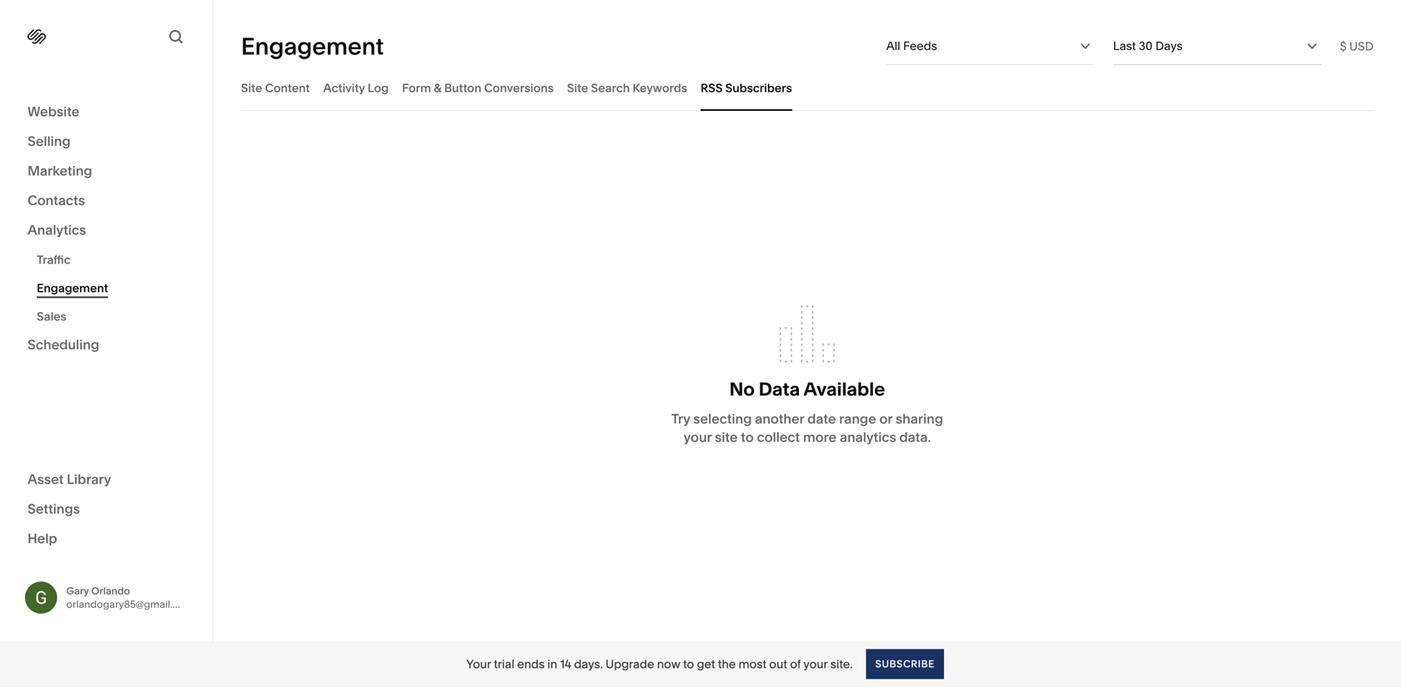 Task type: describe. For each thing, give the bounding box(es) containing it.
settings link
[[28, 500, 185, 520]]

form & button conversions
[[402, 81, 554, 95]]

log
[[368, 81, 389, 95]]

$ usd
[[1340, 39, 1374, 53]]

activity log button
[[323, 65, 389, 111]]

no data available
[[730, 378, 885, 400]]

contacts
[[28, 192, 85, 209]]

try selecting another date range or sharing your site to collect more analytics data.
[[671, 411, 944, 446]]

selling
[[28, 133, 71, 149]]

asset library link
[[28, 470, 185, 490]]

in
[[548, 657, 557, 672]]

more
[[803, 429, 837, 446]]

site search keywords
[[567, 81, 687, 95]]

ends
[[517, 657, 545, 672]]

the
[[718, 657, 736, 672]]

analytics link
[[28, 221, 185, 241]]

your trial ends in 14 days. upgrade now to get the most out of your site.
[[467, 657, 853, 672]]

sharing
[[896, 411, 944, 427]]

last
[[1113, 39, 1136, 53]]

rss subscribers button
[[701, 65, 792, 111]]

0 vertical spatial engagement
[[241, 32, 384, 60]]

data.
[[900, 429, 931, 446]]

sales
[[37, 309, 67, 324]]

all
[[886, 39, 901, 53]]

activity log
[[323, 81, 389, 95]]

upgrade
[[606, 657, 654, 672]]

tab list containing site content
[[241, 65, 1374, 111]]

button
[[444, 81, 482, 95]]

form
[[402, 81, 431, 95]]

traffic link
[[37, 246, 194, 274]]

rss
[[701, 81, 723, 95]]

data
[[759, 378, 800, 400]]

website link
[[28, 103, 185, 122]]

analytics
[[840, 429, 896, 446]]

most
[[739, 657, 767, 672]]

settings
[[28, 501, 80, 517]]

feeds
[[903, 39, 937, 53]]

marketing link
[[28, 162, 185, 181]]

available
[[804, 378, 885, 400]]

no
[[730, 378, 755, 400]]

selling link
[[28, 132, 185, 152]]

All Feeds field
[[886, 28, 1095, 64]]

content
[[265, 81, 310, 95]]

site for site content
[[241, 81, 262, 95]]

your inside try selecting another date range or sharing your site to collect more analytics data.
[[684, 429, 712, 446]]

sales link
[[37, 302, 194, 331]]

date
[[808, 411, 836, 427]]

analytics
[[28, 222, 86, 238]]

1 vertical spatial your
[[804, 657, 828, 672]]

subscribe
[[875, 658, 935, 670]]



Task type: locate. For each thing, give the bounding box(es) containing it.
asset
[[28, 471, 64, 488]]

tab list
[[241, 65, 1374, 111]]

to inside try selecting another date range or sharing your site to collect more analytics data.
[[741, 429, 754, 446]]

engagement link
[[37, 274, 194, 302]]

1 horizontal spatial engagement
[[241, 32, 384, 60]]

site content
[[241, 81, 310, 95]]

last 30 days
[[1113, 39, 1183, 53]]

&
[[434, 81, 442, 95]]

site for site search keywords
[[567, 81, 588, 95]]

site
[[715, 429, 738, 446]]

1 vertical spatial engagement
[[37, 281, 108, 295]]

of
[[790, 657, 801, 672]]

0 horizontal spatial to
[[683, 657, 694, 672]]

range
[[839, 411, 877, 427]]

collect
[[757, 429, 800, 446]]

site left search at the left top
[[567, 81, 588, 95]]

days.
[[574, 657, 603, 672]]

site.
[[831, 657, 853, 672]]

subscribe button
[[866, 649, 944, 679]]

days
[[1156, 39, 1183, 53]]

1 horizontal spatial to
[[741, 429, 754, 446]]

another
[[755, 411, 804, 427]]

help
[[28, 531, 57, 547]]

your
[[467, 657, 491, 672]]

all feeds
[[886, 39, 937, 53]]

keywords
[[633, 81, 687, 95]]

site content button
[[241, 65, 310, 111]]

last 30 days button
[[1113, 28, 1322, 64]]

help link
[[28, 530, 57, 548]]

now
[[657, 657, 680, 672]]

0 horizontal spatial your
[[684, 429, 712, 446]]

site search keywords button
[[567, 65, 687, 111]]

site left 'content'
[[241, 81, 262, 95]]

library
[[67, 471, 111, 488]]

0 vertical spatial your
[[684, 429, 712, 446]]

asset library
[[28, 471, 111, 488]]

scheduling
[[28, 337, 99, 353]]

to
[[741, 429, 754, 446], [683, 657, 694, 672]]

or
[[880, 411, 893, 427]]

0 vertical spatial to
[[741, 429, 754, 446]]

orlandogary85@gmail.com
[[66, 598, 194, 610]]

traffic
[[37, 253, 71, 267]]

14
[[560, 657, 571, 672]]

2 site from the left
[[567, 81, 588, 95]]

engagement up 'content'
[[241, 32, 384, 60]]

gary orlando orlandogary85@gmail.com
[[66, 585, 194, 610]]

out
[[769, 657, 787, 672]]

0 horizontal spatial engagement
[[37, 281, 108, 295]]

site
[[241, 81, 262, 95], [567, 81, 588, 95]]

website
[[28, 103, 80, 120]]

contacts link
[[28, 191, 185, 211]]

rss subscribers
[[701, 81, 792, 95]]

your down try
[[684, 429, 712, 446]]

scheduling link
[[28, 336, 185, 355]]

site inside 'button'
[[241, 81, 262, 95]]

30
[[1139, 39, 1153, 53]]

1 horizontal spatial site
[[567, 81, 588, 95]]

1 site from the left
[[241, 81, 262, 95]]

trial
[[494, 657, 515, 672]]

0 horizontal spatial site
[[241, 81, 262, 95]]

get
[[697, 657, 715, 672]]

marketing
[[28, 163, 92, 179]]

activity
[[323, 81, 365, 95]]

orlando
[[91, 585, 130, 597]]

selecting
[[693, 411, 752, 427]]

gary
[[66, 585, 89, 597]]

your right the of
[[804, 657, 828, 672]]

$
[[1340, 39, 1347, 53]]

conversions
[[484, 81, 554, 95]]

site inside button
[[567, 81, 588, 95]]

your
[[684, 429, 712, 446], [804, 657, 828, 672]]

to right site on the right of the page
[[741, 429, 754, 446]]

try
[[671, 411, 690, 427]]

search
[[591, 81, 630, 95]]

subscribers
[[726, 81, 792, 95]]

1 vertical spatial to
[[683, 657, 694, 672]]

engagement down traffic
[[37, 281, 108, 295]]

form & button conversions button
[[402, 65, 554, 111]]

to left get
[[683, 657, 694, 672]]

1 horizontal spatial your
[[804, 657, 828, 672]]

usd
[[1350, 39, 1374, 53]]

engagement
[[241, 32, 384, 60], [37, 281, 108, 295]]



Task type: vqa. For each thing, say whether or not it's contained in the screenshot.
Contacts link
yes



